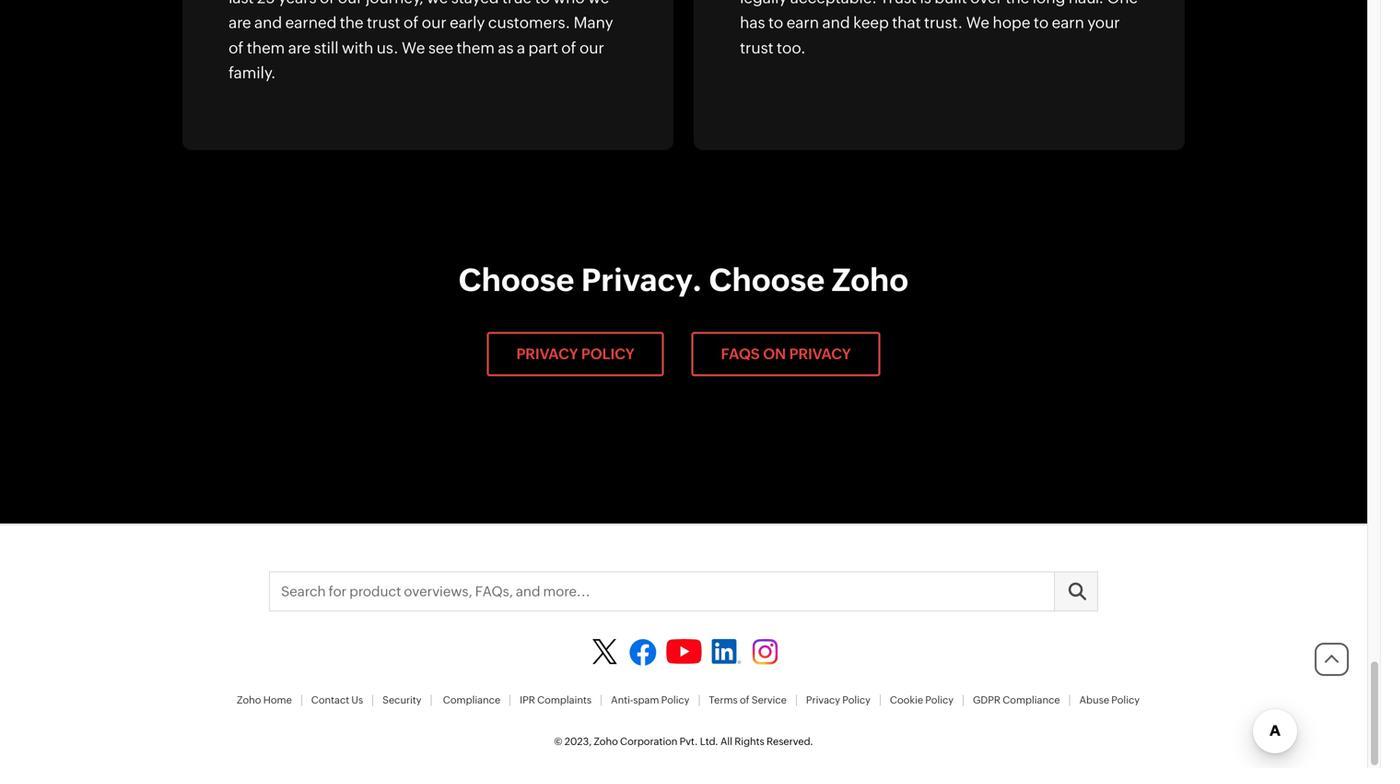 Task type: locate. For each thing, give the bounding box(es) containing it.
© 2023, zoho corporation pvt. ltd. all rights reserved.
[[554, 736, 814, 748]]

0 horizontal spatial privacy policy link
[[487, 332, 664, 376]]

policy
[[581, 345, 635, 362], [661, 695, 690, 706], [843, 695, 871, 706], [926, 695, 954, 706], [1112, 695, 1140, 706]]

privacy
[[517, 345, 578, 362], [789, 345, 851, 362], [806, 695, 840, 706]]

0 horizontal spatial choose
[[459, 262, 575, 298]]

1 horizontal spatial zoho
[[594, 736, 618, 748]]

ipr complaints
[[520, 695, 592, 706]]

1 horizontal spatial choose
[[709, 262, 825, 298]]

zoho
[[832, 262, 909, 298], [237, 695, 261, 706], [594, 736, 618, 748]]

0 horizontal spatial compliance
[[443, 695, 501, 706]]

compliance link
[[443, 695, 501, 706]]

security link
[[383, 695, 422, 706]]

1 horizontal spatial privacy policy link
[[806, 695, 871, 706]]

abuse policy
[[1080, 695, 1140, 706]]

anti-spam policy
[[611, 695, 690, 706]]

cookie policy link
[[890, 695, 954, 706]]

0 horizontal spatial privacy policy
[[517, 345, 635, 362]]

choose
[[459, 262, 575, 298], [709, 262, 825, 298]]

ipr complaints link
[[520, 695, 592, 706]]

privacy inside faqs on privacy link
[[789, 345, 851, 362]]

gdpr compliance
[[973, 695, 1060, 706]]

1 vertical spatial zoho
[[237, 695, 261, 706]]

policy right spam
[[661, 695, 690, 706]]

privacy policy link
[[487, 332, 664, 376], [806, 695, 871, 706]]

ltd.
[[700, 736, 719, 748]]

policy down "privacy."
[[581, 345, 635, 362]]

compliance
[[443, 695, 501, 706], [1003, 695, 1060, 706]]

privacy policy
[[517, 345, 635, 362], [806, 695, 871, 706]]

contact us link
[[311, 695, 363, 706]]

faqs on privacy link
[[692, 332, 881, 376]]

zoho home link
[[237, 695, 292, 706]]

compliance right gdpr
[[1003, 695, 1060, 706]]

faqs on privacy
[[721, 345, 851, 362]]

2 choose from the left
[[709, 262, 825, 298]]

home
[[263, 695, 292, 706]]

2 horizontal spatial zoho
[[832, 262, 909, 298]]

abuse policy link
[[1080, 695, 1140, 706]]

©
[[554, 736, 563, 748]]

anti-spam policy link
[[611, 695, 690, 706]]

gdpr
[[973, 695, 1001, 706]]

pvt.
[[680, 736, 698, 748]]

0 vertical spatial zoho
[[832, 262, 909, 298]]

policy right cookie
[[926, 695, 954, 706]]

terms of service
[[709, 695, 787, 706]]

2 vertical spatial zoho
[[594, 736, 618, 748]]

complaints
[[537, 695, 592, 706]]

0 vertical spatial privacy policy
[[517, 345, 635, 362]]

1 compliance from the left
[[443, 695, 501, 706]]

0 horizontal spatial zoho
[[237, 695, 261, 706]]

compliance left the "ipr"
[[443, 695, 501, 706]]

1 vertical spatial privacy policy
[[806, 695, 871, 706]]

security
[[383, 695, 422, 706]]

0 vertical spatial privacy policy link
[[487, 332, 664, 376]]

terms of service link
[[709, 695, 787, 706]]

1 horizontal spatial compliance
[[1003, 695, 1060, 706]]

Search for product overviews, FAQs, and more... text field
[[270, 573, 1098, 611]]

cookie
[[890, 695, 923, 706]]



Task type: vqa. For each thing, say whether or not it's contained in the screenshot.
TERMS OF SERVICE Link
yes



Task type: describe. For each thing, give the bounding box(es) containing it.
1 vertical spatial privacy policy link
[[806, 695, 871, 706]]

of
[[740, 695, 750, 706]]

1 choose from the left
[[459, 262, 575, 298]]

terms
[[709, 695, 738, 706]]

all
[[721, 736, 733, 748]]

ipr
[[520, 695, 535, 706]]

policy right abuse
[[1112, 695, 1140, 706]]

us
[[351, 695, 363, 706]]

contact us
[[311, 695, 363, 706]]

cookie policy
[[890, 695, 954, 706]]

spam
[[633, 695, 659, 706]]

2 compliance from the left
[[1003, 695, 1060, 706]]

gdpr compliance link
[[973, 695, 1060, 706]]

anti-
[[611, 695, 633, 706]]

rights
[[735, 736, 765, 748]]

privacy.
[[581, 262, 702, 298]]

policy left cookie
[[843, 695, 871, 706]]

zoho home
[[237, 695, 292, 706]]

contact
[[311, 695, 349, 706]]

1 horizontal spatial privacy policy
[[806, 695, 871, 706]]

service
[[752, 695, 787, 706]]

2023,
[[565, 736, 592, 748]]

corporation
[[620, 736, 678, 748]]

on
[[763, 345, 786, 362]]

reserved.
[[767, 736, 814, 748]]

faqs
[[721, 345, 760, 362]]

choose privacy. choose zoho
[[459, 262, 909, 298]]

abuse
[[1080, 695, 1110, 706]]



